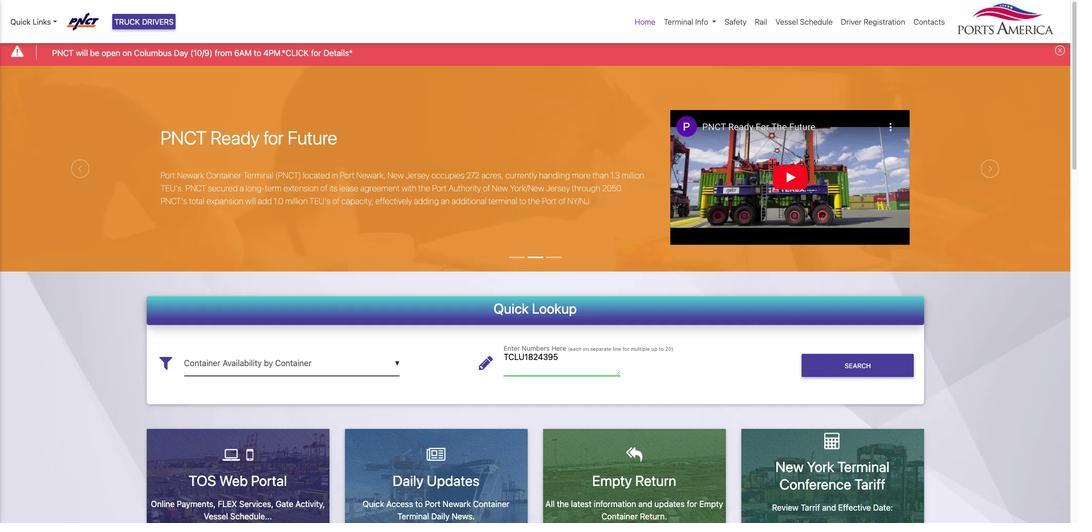 Task type: locate. For each thing, give the bounding box(es) containing it.
will down long-
[[245, 197, 256, 206]]

on
[[123, 48, 132, 57], [583, 347, 589, 352]]

million down extension
[[285, 197, 308, 206]]

0 vertical spatial on
[[123, 48, 132, 57]]

million right the 1.3
[[622, 171, 645, 180]]

0 horizontal spatial quick
[[10, 17, 31, 26]]

container up secured
[[206, 171, 241, 180]]

0 vertical spatial the
[[419, 184, 431, 193]]

new inside new york terminal conference tariff
[[776, 459, 804, 476]]

the right all
[[557, 500, 569, 509]]

the down york/new
[[529, 197, 540, 206]]

for right line on the right of the page
[[623, 347, 630, 352]]

2 horizontal spatial quick
[[494, 301, 529, 317]]

port inside quick access to port newark container terminal daily news.
[[425, 500, 441, 509]]

port down york/new
[[542, 197, 557, 206]]

empty
[[593, 473, 632, 490], [700, 500, 724, 509]]

to right access
[[416, 500, 423, 509]]

on right (each
[[583, 347, 589, 352]]

container inside "port newark container terminal (pnct) located in port newark, new jersey occupies 272 acres, currently handling more than 1.3 million teu's.                                 pnct secured a long-term extension of its lease agreement with the port authority of new york/new jersey through 2050. pnct's total expansion will add 1.0 million teu's of capacity,                                 effectively adding an additional terminal to the port of ny/nj."
[[206, 171, 241, 180]]

search
[[845, 363, 872, 370]]

on right the open
[[123, 48, 132, 57]]

1 vertical spatial on
[[583, 347, 589, 352]]

secured
[[208, 184, 238, 193]]

separate
[[591, 347, 612, 352]]

1 horizontal spatial empty
[[700, 500, 724, 509]]

pnct left be
[[52, 48, 74, 57]]

long-
[[246, 184, 265, 193]]

pnct left ready
[[161, 127, 207, 149]]

None text field
[[184, 351, 400, 377], [504, 351, 621, 377], [184, 351, 400, 377], [504, 351, 621, 377]]

▼
[[395, 360, 400, 368]]

pnct for pnct ready for future
[[161, 127, 207, 149]]

0 vertical spatial vessel
[[776, 17, 799, 26]]

port
[[161, 171, 175, 180], [340, 171, 355, 180], [432, 184, 447, 193], [542, 197, 557, 206], [425, 500, 441, 509]]

registration
[[864, 17, 906, 26]]

new up with
[[388, 171, 404, 180]]

vessel down flex
[[204, 512, 228, 522]]

schedule
[[801, 17, 833, 26]]

terminal up long-
[[243, 171, 274, 180]]

teu's.
[[161, 184, 184, 193]]

1 vertical spatial daily
[[432, 512, 450, 522]]

0 horizontal spatial newark
[[177, 171, 204, 180]]

extension
[[284, 184, 319, 193]]

1 vertical spatial new
[[492, 184, 508, 193]]

drivers
[[142, 17, 174, 26]]

newark up teu's.
[[177, 171, 204, 180]]

2 vertical spatial the
[[557, 500, 569, 509]]

driver registration
[[841, 17, 906, 26]]

2 vertical spatial container
[[602, 512, 638, 522]]

container
[[206, 171, 241, 180], [473, 500, 510, 509], [602, 512, 638, 522]]

new up terminal
[[492, 184, 508, 193]]

(pnct)
[[276, 171, 301, 180]]

0 vertical spatial will
[[76, 48, 88, 57]]

terminal left info
[[664, 17, 694, 26]]

all
[[546, 500, 555, 509]]

0 vertical spatial daily
[[393, 473, 424, 490]]

0 vertical spatial jersey
[[406, 171, 430, 180]]

new
[[388, 171, 404, 180], [492, 184, 508, 193], [776, 459, 804, 476]]

daily up access
[[393, 473, 424, 490]]

1 horizontal spatial on
[[583, 347, 589, 352]]

a
[[240, 184, 244, 193]]

on inside the enter numbers here (each on separate line for multiple up to 20)
[[583, 347, 589, 352]]

0 vertical spatial pnct
[[52, 48, 74, 57]]

agreement
[[361, 184, 400, 193]]

daily inside quick access to port newark container terminal daily news.
[[432, 512, 450, 522]]

all the latest information and updates for empty container return.
[[546, 500, 724, 522]]

to inside 'link'
[[254, 48, 261, 57]]

web
[[219, 473, 248, 490]]

empty inside all the latest information and updates for empty container return.
[[700, 500, 724, 509]]

0 horizontal spatial the
[[419, 184, 431, 193]]

authority
[[449, 184, 481, 193]]

0 vertical spatial newark
[[177, 171, 204, 180]]

handling
[[539, 171, 570, 180]]

truck
[[114, 17, 140, 26]]

0 horizontal spatial daily
[[393, 473, 424, 490]]

quick for quick links
[[10, 17, 31, 26]]

and up return.
[[639, 500, 653, 509]]

than
[[593, 171, 609, 180]]

ready
[[211, 127, 260, 149]]

of down its
[[333, 197, 340, 206]]

jersey
[[406, 171, 430, 180], [546, 184, 570, 193]]

ny/nj.
[[568, 197, 592, 206]]

quick up enter
[[494, 301, 529, 317]]

0 horizontal spatial and
[[639, 500, 653, 509]]

open
[[102, 48, 120, 57]]

will left be
[[76, 48, 88, 57]]

for left details*
[[311, 48, 322, 57]]

schedule...
[[230, 512, 272, 522]]

terminal up tariff
[[838, 459, 890, 476]]

terminal down access
[[398, 512, 429, 522]]

for right updates
[[687, 500, 698, 509]]

will inside "port newark container terminal (pnct) located in port newark, new jersey occupies 272 acres, currently handling more than 1.3 million teu's.                                 pnct secured a long-term extension of its lease agreement with the port authority of new york/new jersey through 2050. pnct's total expansion will add 1.0 million teu's of capacity,                                 effectively adding an additional terminal to the port of ny/nj."
[[245, 197, 256, 206]]

million
[[622, 171, 645, 180], [285, 197, 308, 206]]

terminal inside quick access to port newark container terminal daily news.
[[398, 512, 429, 522]]

0 horizontal spatial empty
[[593, 473, 632, 490]]

pnct will be open on columbus day (10/9) from 6am to 4pm.*click for details* alert
[[0, 38, 1071, 66]]

lease
[[340, 184, 359, 193]]

1 horizontal spatial the
[[529, 197, 540, 206]]

the up the adding
[[419, 184, 431, 193]]

of
[[321, 184, 328, 193], [483, 184, 490, 193], [333, 197, 340, 206], [559, 197, 566, 206]]

quick inside quick access to port newark container terminal daily news.
[[363, 500, 384, 509]]

daily left news.
[[432, 512, 450, 522]]

on inside 'link'
[[123, 48, 132, 57]]

safety link
[[721, 12, 751, 32]]

pnct inside "port newark container terminal (pnct) located in port newark, new jersey occupies 272 acres, currently handling more than 1.3 million teu's.                                 pnct secured a long-term extension of its lease agreement with the port authority of new york/new jersey through 2050. pnct's total expansion will add 1.0 million teu's of capacity,                                 effectively adding an additional terminal to the port of ny/nj."
[[186, 184, 206, 193]]

quick left access
[[363, 500, 384, 509]]

2 vertical spatial pnct
[[186, 184, 206, 193]]

1 vertical spatial jersey
[[546, 184, 570, 193]]

0 vertical spatial container
[[206, 171, 241, 180]]

terminal info
[[664, 17, 709, 26]]

0 vertical spatial quick
[[10, 17, 31, 26]]

online payments, flex services, gate activity, vessel schedule...
[[151, 500, 325, 522]]

an
[[441, 197, 450, 206]]

1 horizontal spatial jersey
[[546, 184, 570, 193]]

to right up at right bottom
[[659, 347, 664, 352]]

to inside "port newark container terminal (pnct) located in port newark, new jersey occupies 272 acres, currently handling more than 1.3 million teu's.                                 pnct secured a long-term extension of its lease agreement with the port authority of new york/new jersey through 2050. pnct's total expansion will add 1.0 million teu's of capacity,                                 effectively adding an additional terminal to the port of ny/nj."
[[520, 197, 527, 206]]

the
[[419, 184, 431, 193], [529, 197, 540, 206], [557, 500, 569, 509]]

port right in
[[340, 171, 355, 180]]

effectively
[[376, 197, 412, 206]]

tos
[[189, 473, 216, 490]]

to inside quick access to port newark container terminal daily news.
[[416, 500, 423, 509]]

1 horizontal spatial quick
[[363, 500, 384, 509]]

for inside all the latest information and updates for empty container return.
[[687, 500, 698, 509]]

vessel schedule link
[[772, 12, 837, 32]]

vessel right rail
[[776, 17, 799, 26]]

0 horizontal spatial on
[[123, 48, 132, 57]]

2 horizontal spatial the
[[557, 500, 569, 509]]

1 vertical spatial million
[[285, 197, 308, 206]]

pnct for pnct will be open on columbus day (10/9) from 6am to 4pm.*click for details*
[[52, 48, 74, 57]]

2 horizontal spatial new
[[776, 459, 804, 476]]

term
[[265, 184, 282, 193]]

0 vertical spatial million
[[622, 171, 645, 180]]

york/new
[[510, 184, 545, 193]]

1 horizontal spatial and
[[823, 504, 837, 513]]

empty right updates
[[700, 500, 724, 509]]

pnct
[[52, 48, 74, 57], [161, 127, 207, 149], [186, 184, 206, 193]]

1 vertical spatial will
[[245, 197, 256, 206]]

0 horizontal spatial container
[[206, 171, 241, 180]]

daily updates
[[393, 473, 480, 490]]

1 horizontal spatial newark
[[443, 500, 471, 509]]

2 vertical spatial quick
[[363, 500, 384, 509]]

to right 6am
[[254, 48, 261, 57]]

2 horizontal spatial container
[[602, 512, 638, 522]]

container up news.
[[473, 500, 510, 509]]

1 vertical spatial pnct
[[161, 127, 207, 149]]

port down the daily updates
[[425, 500, 441, 509]]

vessel schedule
[[776, 17, 833, 26]]

newark up news.
[[443, 500, 471, 509]]

1 vertical spatial empty
[[700, 500, 724, 509]]

quick left the links
[[10, 17, 31, 26]]

contacts link
[[910, 12, 950, 32]]

services,
[[239, 500, 274, 509]]

1 horizontal spatial container
[[473, 500, 510, 509]]

0 horizontal spatial million
[[285, 197, 308, 206]]

conference
[[780, 476, 852, 493]]

terminal inside "port newark container terminal (pnct) located in port newark, new jersey occupies 272 acres, currently handling more than 1.3 million teu's.                                 pnct secured a long-term extension of its lease agreement with the port authority of new york/new jersey through 2050. pnct's total expansion will add 1.0 million teu's of capacity,                                 effectively adding an additional terminal to the port of ny/nj."
[[243, 171, 274, 180]]

0 horizontal spatial vessel
[[204, 512, 228, 522]]

1 horizontal spatial daily
[[432, 512, 450, 522]]

0 horizontal spatial jersey
[[406, 171, 430, 180]]

new left york
[[776, 459, 804, 476]]

search button
[[802, 355, 915, 378]]

1 vertical spatial container
[[473, 500, 510, 509]]

1 vertical spatial newark
[[443, 500, 471, 509]]

empty return
[[593, 473, 677, 490]]

1 vertical spatial quick
[[494, 301, 529, 317]]

news.
[[452, 512, 475, 522]]

0 horizontal spatial will
[[76, 48, 88, 57]]

port up teu's.
[[161, 171, 175, 180]]

1 vertical spatial vessel
[[204, 512, 228, 522]]

pnct inside 'link'
[[52, 48, 74, 57]]

truck drivers link
[[112, 14, 176, 30]]

1 horizontal spatial will
[[245, 197, 256, 206]]

container down information
[[602, 512, 638, 522]]

of left its
[[321, 184, 328, 193]]

pnct up "total" at the left of page
[[186, 184, 206, 193]]

newark,
[[357, 171, 386, 180]]

(10/9)
[[190, 48, 213, 57]]

future
[[288, 127, 337, 149]]

2 vertical spatial new
[[776, 459, 804, 476]]

jersey up with
[[406, 171, 430, 180]]

1 horizontal spatial vessel
[[776, 17, 799, 26]]

empty up information
[[593, 473, 632, 490]]

the inside all the latest information and updates for empty container return.
[[557, 500, 569, 509]]

be
[[90, 48, 99, 57]]

contacts
[[914, 17, 946, 26]]

jersey down handling
[[546, 184, 570, 193]]

0 vertical spatial new
[[388, 171, 404, 180]]

to down york/new
[[520, 197, 527, 206]]

and right tarrif
[[823, 504, 837, 513]]

new york terminal conference tariff
[[776, 459, 890, 493]]

daily
[[393, 473, 424, 490], [432, 512, 450, 522]]

1 vertical spatial the
[[529, 197, 540, 206]]

will
[[76, 48, 88, 57], [245, 197, 256, 206]]

close image
[[1056, 45, 1066, 56]]

driver registration link
[[837, 12, 910, 32]]



Task type: vqa. For each thing, say whether or not it's contained in the screenshot.
work.
no



Task type: describe. For each thing, give the bounding box(es) containing it.
pnct's
[[161, 197, 187, 206]]

0 horizontal spatial new
[[388, 171, 404, 180]]

located
[[303, 171, 330, 180]]

quick access to port newark container terminal daily news.
[[363, 500, 510, 522]]

newark inside "port newark container terminal (pnct) located in port newark, new jersey occupies 272 acres, currently handling more than 1.3 million teu's.                                 pnct secured a long-term extension of its lease agreement with the port authority of new york/new jersey through 2050. pnct's total expansion will add 1.0 million teu's of capacity,                                 effectively adding an additional terminal to the port of ny/nj."
[[177, 171, 204, 180]]

return.
[[640, 512, 668, 522]]

1 horizontal spatial million
[[622, 171, 645, 180]]

on for separate
[[583, 347, 589, 352]]

(each
[[568, 347, 582, 352]]

1.0
[[274, 197, 283, 206]]

expansion
[[206, 197, 244, 206]]

of down acres,
[[483, 184, 490, 193]]

0 vertical spatial empty
[[593, 473, 632, 490]]

for right ready
[[264, 127, 284, 149]]

to inside the enter numbers here (each on separate line for multiple up to 20)
[[659, 347, 664, 352]]

flex
[[218, 500, 237, 509]]

latest
[[571, 500, 592, 509]]

tos web portal
[[189, 473, 287, 490]]

acres,
[[482, 171, 504, 180]]

tariff
[[855, 476, 886, 493]]

for inside the enter numbers here (each on separate line for multiple up to 20)
[[623, 347, 630, 352]]

container inside quick access to port newark container terminal daily news.
[[473, 500, 510, 509]]

quick links link
[[10, 16, 57, 28]]

details*
[[324, 48, 353, 57]]

info
[[696, 17, 709, 26]]

adding
[[414, 197, 439, 206]]

pnct ready for future
[[161, 127, 337, 149]]

add
[[258, 197, 272, 206]]

20)
[[666, 347, 674, 352]]

pnct will be open on columbus day (10/9) from 6am to 4pm.*click for details* link
[[52, 47, 353, 59]]

for inside 'link'
[[311, 48, 322, 57]]

online
[[151, 500, 175, 509]]

and inside all the latest information and updates for empty container return.
[[639, 500, 653, 509]]

quick for quick access to port newark container terminal daily news.
[[363, 500, 384, 509]]

port up an
[[432, 184, 447, 193]]

in
[[332, 171, 338, 180]]

quick for quick lookup
[[494, 301, 529, 317]]

from
[[215, 48, 232, 57]]

its
[[330, 184, 338, 193]]

enter
[[504, 345, 520, 353]]

total
[[189, 197, 205, 206]]

currently
[[506, 171, 537, 180]]

up
[[652, 347, 658, 352]]

day
[[174, 48, 188, 57]]

port newark container terminal (pnct) located in port newark, new jersey occupies 272 acres, currently handling more than 1.3 million teu's.                                 pnct secured a long-term extension of its lease agreement with the port authority of new york/new jersey through 2050. pnct's total expansion will add 1.0 million teu's of capacity,                                 effectively adding an additional terminal to the port of ny/nj.
[[161, 171, 645, 206]]

more
[[572, 171, 591, 180]]

date:
[[874, 504, 893, 513]]

return
[[636, 473, 677, 490]]

tarrif
[[801, 504, 821, 513]]

additional
[[452, 197, 487, 206]]

york
[[807, 459, 835, 476]]

teu's
[[310, 197, 331, 206]]

portal
[[251, 473, 287, 490]]

line
[[613, 347, 622, 352]]

vessel inside online payments, flex services, gate activity, vessel schedule...
[[204, 512, 228, 522]]

lookup
[[532, 301, 577, 317]]

numbers
[[522, 345, 550, 353]]

columbus
[[134, 48, 172, 57]]

6am
[[234, 48, 252, 57]]

newark inside quick access to port newark container terminal daily news.
[[443, 500, 471, 509]]

home
[[635, 17, 656, 26]]

rail
[[755, 17, 768, 26]]

container inside all the latest information and updates for empty container return.
[[602, 512, 638, 522]]

rail link
[[751, 12, 772, 32]]

through
[[572, 184, 601, 193]]

2050.
[[603, 184, 623, 193]]

information
[[594, 500, 637, 509]]

gate
[[276, 500, 294, 509]]

terminal info link
[[660, 12, 721, 32]]

of left ny/nj.
[[559, 197, 566, 206]]

4pm.*click
[[264, 48, 309, 57]]

home link
[[631, 12, 660, 32]]

will inside 'link'
[[76, 48, 88, 57]]

access
[[387, 500, 413, 509]]

updates
[[655, 500, 685, 509]]

multiple
[[631, 347, 650, 352]]

capacity,
[[342, 197, 374, 206]]

quick links
[[10, 17, 51, 26]]

1.3
[[611, 171, 620, 180]]

1 horizontal spatial new
[[492, 184, 508, 193]]

pnct ready for future image
[[0, 66, 1071, 329]]

here
[[552, 345, 567, 353]]

occupies
[[432, 171, 465, 180]]

terminal
[[489, 197, 518, 206]]

links
[[33, 17, 51, 26]]

payments,
[[177, 500, 216, 509]]

review tarrif and effective date:
[[773, 504, 893, 513]]

terminal inside the terminal info link
[[664, 17, 694, 26]]

on for columbus
[[123, 48, 132, 57]]

terminal inside new york terminal conference tariff
[[838, 459, 890, 476]]

truck drivers
[[114, 17, 174, 26]]



